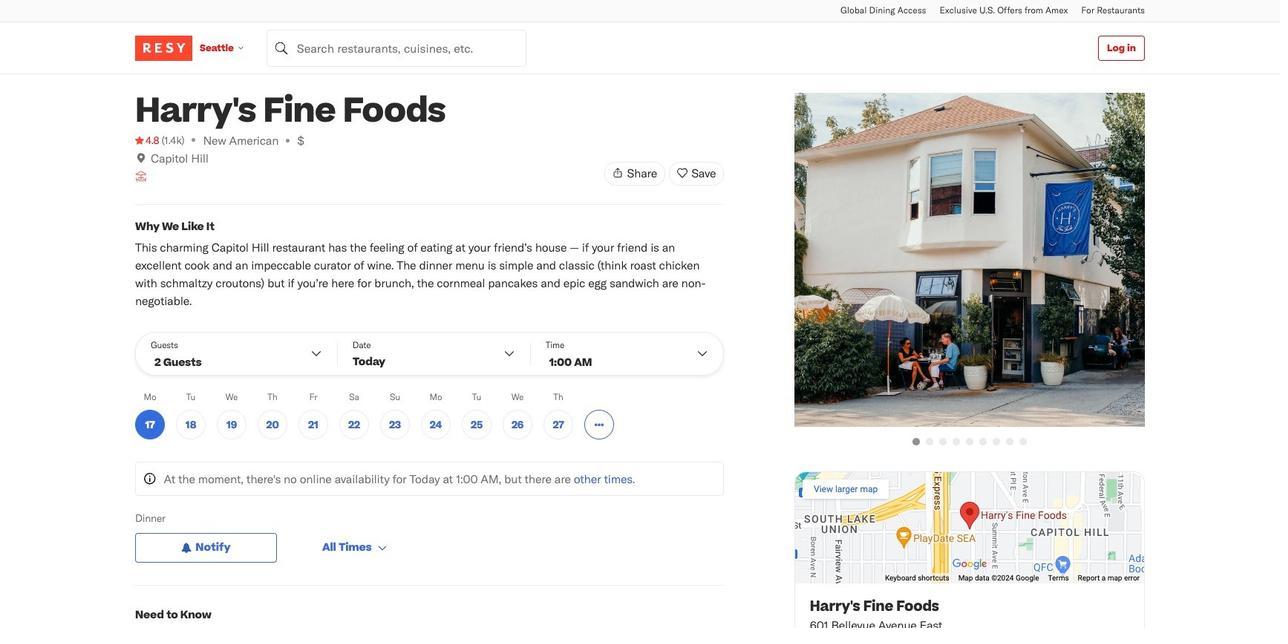 Task type: describe. For each thing, give the bounding box(es) containing it.
4.8 out of 5 stars image
[[135, 133, 159, 148]]



Task type: locate. For each thing, give the bounding box(es) containing it.
None field
[[266, 29, 526, 66]]

Search restaurants, cuisines, etc. text field
[[266, 29, 526, 66]]



